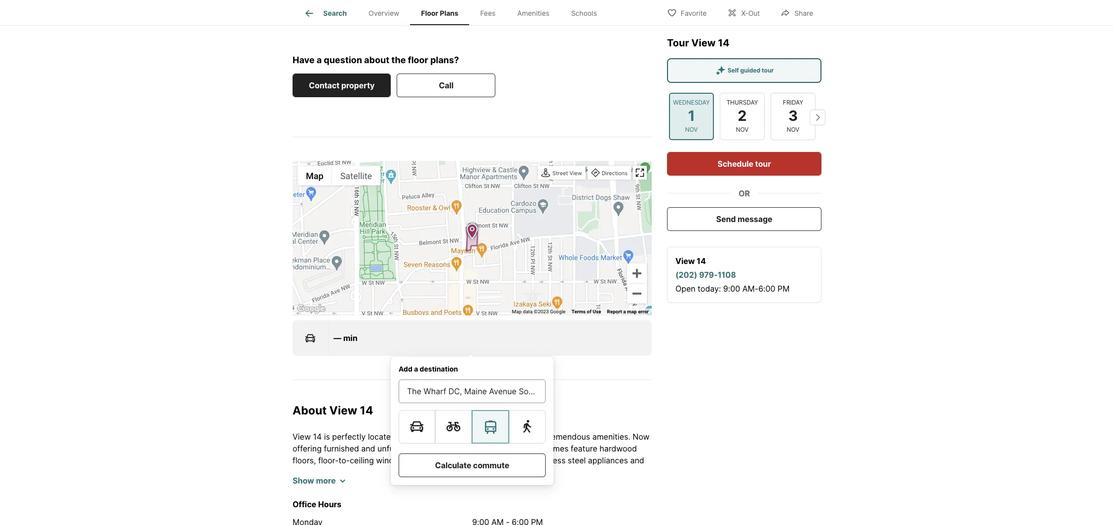 Task type: vqa. For each thing, say whether or not it's contained in the screenshot.
10 Units
no



Task type: describe. For each thing, give the bounding box(es) containing it.
located
[[368, 432, 396, 442]]

floors,
[[293, 456, 316, 466]]

street view
[[553, 170, 582, 177]]

map region
[[239, 103, 744, 356]]

overview tab
[[358, 1, 410, 25]]

1 vertical spatial to
[[517, 479, 525, 489]]

friday
[[783, 99, 804, 107]]

self
[[728, 67, 739, 74]]

add
[[399, 365, 413, 373]]

overview
[[369, 9, 400, 17]]

14 up the self
[[718, 37, 730, 49]]

show more button
[[293, 475, 346, 487]]

tour inside button
[[756, 159, 771, 169]]

and down dc,
[[567, 491, 581, 501]]

view up the "perfectly"
[[330, 404, 357, 418]]

call link
[[397, 74, 496, 97]]

view 14 (202) 979-1108 open today: 9:00 am-6:00 pm
[[676, 256, 790, 294]]

tremendous
[[546, 432, 590, 442]]

and down countertops.
[[343, 479, 357, 489]]

map button
[[298, 166, 332, 186]]

have a question about the floor plans?
[[293, 55, 459, 65]]

google image
[[295, 303, 328, 316]]

send message
[[717, 214, 773, 224]]

dry
[[293, 479, 305, 489]]

(202) 979-1108 link
[[676, 270, 736, 280]]

nov for 3
[[787, 126, 800, 133]]

contact property
[[309, 81, 375, 90]]

center,
[[541, 467, 566, 477]]

commute
[[473, 460, 510, 470]]

the down restaurants
[[333, 503, 345, 513]]

satellite
[[340, 171, 372, 181]]

979-
[[699, 270, 718, 280]]

hour
[[373, 479, 390, 489]]

a inside view 14 is perfectly located and features spacious apartments with tremendous amenities. now offering furnished and unfurnished apartments, view 14 apartment homes feature hardwood floors, floor-to-ceiling windows, modern kitchens complete with stainless steel appliances and granite countertops. residents enjoy access to our on-site fitness center, zipcar sharing, valet dry cleaning, and 24-hour concierge services. enjoy access to the best of dc, including the many restaurants on the 14th street corridor, the metro, lincoln theatre, and only a ten-minute drive from the national mall.
[[601, 491, 606, 501]]

self guided tour option
[[667, 58, 822, 83]]

apartments
[[483, 432, 525, 442]]

map
[[627, 309, 637, 315]]

view right tour
[[692, 37, 716, 49]]

24-
[[359, 479, 373, 489]]

map data ©2023 google
[[512, 309, 566, 315]]

schedule tour
[[718, 159, 771, 169]]

send
[[717, 214, 736, 224]]

furnished
[[324, 444, 359, 454]]

amenities
[[518, 9, 550, 17]]

amenities.
[[593, 432, 631, 442]]

report a map error
[[607, 309, 649, 315]]

self guided tour list box
[[667, 58, 822, 83]]

call button
[[397, 74, 496, 97]]

directions button
[[589, 167, 630, 180]]

calculate
[[435, 460, 472, 470]]

national
[[347, 503, 378, 513]]

data
[[523, 309, 533, 315]]

cleaning,
[[307, 479, 341, 489]]

office
[[293, 500, 317, 509]]

terms of use link
[[572, 309, 601, 315]]

14 inside view 14 (202) 979-1108 open today: 9:00 am-6:00 pm
[[697, 256, 706, 266]]

14 up the complete
[[492, 444, 501, 454]]

14 left is
[[313, 432, 322, 442]]

directions
[[602, 170, 628, 177]]

error
[[638, 309, 649, 315]]

view inside button
[[570, 170, 582, 177]]

including
[[586, 479, 619, 489]]

x-out button
[[719, 2, 769, 22]]

about
[[364, 55, 390, 65]]

minute
[[624, 491, 649, 501]]

search link
[[304, 7, 347, 19]]

x-out
[[742, 9, 760, 17]]

send message button
[[667, 207, 822, 231]]

unfurnished
[[378, 444, 422, 454]]

site
[[498, 467, 511, 477]]

zipcar
[[569, 467, 593, 477]]

the left the "floor"
[[392, 55, 406, 65]]

the down enjoy on the bottom
[[464, 491, 476, 501]]

add a destination
[[399, 365, 458, 373]]

fees tab
[[470, 1, 507, 25]]

of inside view 14 is perfectly located and features spacious apartments with tremendous amenities. now offering furnished and unfurnished apartments, view 14 apartment homes feature hardwood floors, floor-to-ceiling windows, modern kitchens complete with stainless steel appliances and granite countertops. residents enjoy access to our on-site fitness center, zipcar sharing, valet dry cleaning, and 24-hour concierge services. enjoy access to the best of dc, including the many restaurants on the 14th street corridor, the metro, lincoln theatre, and only a ten-minute drive from the national mall.
[[560, 479, 568, 489]]

office hours
[[293, 500, 342, 509]]

corridor,
[[429, 491, 462, 501]]

favorite
[[681, 9, 707, 17]]

map for map data ©2023 google
[[512, 309, 522, 315]]

floor plans tab
[[410, 1, 470, 25]]

complete
[[478, 456, 513, 466]]

call
[[439, 81, 454, 90]]

show more
[[293, 476, 336, 486]]

destination
[[420, 365, 458, 373]]

x-
[[742, 9, 749, 17]]

floor
[[408, 55, 428, 65]]

question
[[324, 55, 362, 65]]

a for destination
[[414, 365, 418, 373]]

1108
[[718, 270, 736, 280]]

offering
[[293, 444, 322, 454]]

14th
[[386, 491, 402, 501]]

and up unfurnished
[[398, 432, 412, 442]]

a for question
[[317, 55, 322, 65]]

out
[[749, 9, 760, 17]]

share button
[[773, 2, 822, 22]]

about
[[293, 404, 327, 418]]

steel
[[568, 456, 586, 466]]

1 horizontal spatial of
[[587, 309, 592, 315]]

tour view 14
[[667, 37, 730, 49]]

map for map
[[306, 171, 324, 181]]

friday 3 nov
[[783, 99, 804, 133]]



Task type: locate. For each thing, give the bounding box(es) containing it.
1 horizontal spatial map
[[512, 309, 522, 315]]

of left use
[[587, 309, 592, 315]]

have
[[293, 55, 315, 65]]

a right add
[[414, 365, 418, 373]]

1 vertical spatial with
[[515, 456, 531, 466]]

3
[[789, 108, 798, 125]]

and up valet
[[631, 456, 645, 466]]

0 vertical spatial of
[[587, 309, 592, 315]]

1 horizontal spatial street
[[553, 170, 568, 177]]

nov for 1
[[685, 126, 698, 133]]

0 vertical spatial tour
[[762, 67, 774, 74]]

the down hour
[[371, 491, 384, 501]]

enjoy
[[466, 479, 487, 489]]

report a map error link
[[607, 309, 649, 315]]

to
[[460, 467, 468, 477], [517, 479, 525, 489]]

14 up located
[[360, 404, 373, 418]]

schools tab
[[561, 1, 608, 25]]

apartments,
[[424, 444, 469, 454]]

street
[[553, 170, 568, 177], [404, 491, 427, 501]]

terms of use
[[572, 309, 601, 315]]

tab list containing search
[[293, 0, 616, 25]]

google
[[550, 309, 566, 315]]

14 up "(202) 979-1108" link
[[697, 256, 706, 266]]

0 horizontal spatial map
[[306, 171, 324, 181]]

2
[[738, 108, 747, 125]]

nov down 1 on the top right of page
[[685, 126, 698, 133]]

menu bar
[[298, 166, 381, 186]]

nov down 2
[[736, 126, 749, 133]]

menu bar containing map
[[298, 166, 381, 186]]

tour inside option
[[762, 67, 774, 74]]

3 nov from the left
[[787, 126, 800, 133]]

floor
[[421, 9, 439, 17]]

©2023
[[534, 309, 549, 315]]

a down including at the right bottom of the page
[[601, 491, 606, 501]]

nov down 3
[[787, 126, 800, 133]]

ceiling
[[350, 456, 374, 466]]

view left directions button
[[570, 170, 582, 177]]

thursday 2 nov
[[727, 99, 759, 133]]

show
[[293, 476, 314, 486]]

access up services.
[[432, 467, 458, 477]]

view up offering
[[293, 432, 311, 442]]

the down 'fitness'
[[527, 479, 539, 489]]

1 horizontal spatial nov
[[736, 126, 749, 133]]

1 horizontal spatial to
[[517, 479, 525, 489]]

0 vertical spatial with
[[528, 432, 544, 442]]

a
[[317, 55, 322, 65], [624, 309, 626, 315], [414, 365, 418, 373], [601, 491, 606, 501]]

to-
[[339, 456, 350, 466]]

1 vertical spatial map
[[512, 309, 522, 315]]

the
[[392, 55, 406, 65], [527, 479, 539, 489], [622, 479, 634, 489], [371, 491, 384, 501], [464, 491, 476, 501], [333, 503, 345, 513]]

1 vertical spatial street
[[404, 491, 427, 501]]

view
[[692, 37, 716, 49], [570, 170, 582, 177], [676, 256, 695, 266], [330, 404, 357, 418], [293, 432, 311, 442], [471, 444, 490, 454]]

tour right guided
[[762, 67, 774, 74]]

0 vertical spatial street
[[553, 170, 568, 177]]

floor plans
[[421, 9, 459, 17]]

1 horizontal spatial access
[[489, 479, 515, 489]]

on
[[360, 491, 369, 501]]

is
[[324, 432, 330, 442]]

0 horizontal spatial to
[[460, 467, 468, 477]]

of left dc,
[[560, 479, 568, 489]]

street down concierge
[[404, 491, 427, 501]]

access down site
[[489, 479, 515, 489]]

a for map
[[624, 309, 626, 315]]

stainless
[[533, 456, 566, 466]]

— min
[[334, 333, 358, 343]]

next image
[[810, 110, 826, 125]]

features
[[414, 432, 445, 442]]

tab list
[[293, 0, 616, 25]]

today:
[[698, 284, 721, 294]]

1 vertical spatial of
[[560, 479, 568, 489]]

a left 'map'
[[624, 309, 626, 315]]

from
[[314, 503, 331, 513]]

message
[[738, 214, 773, 224]]

to left our
[[460, 467, 468, 477]]

theatre,
[[534, 491, 565, 501]]

self guided tour
[[728, 67, 774, 74]]

contact property button
[[293, 74, 391, 97]]

with down apartment
[[515, 456, 531, 466]]

street inside view 14 is perfectly located and features spacious apartments with tremendous amenities. now offering furnished and unfurnished apartments, view 14 apartment homes feature hardwood floors, floor-to-ceiling windows, modern kitchens complete with stainless steel appliances and granite countertops. residents enjoy access to our on-site fitness center, zipcar sharing, valet dry cleaning, and 24-hour concierge services. enjoy access to the best of dc, including the many restaurants on the 14th street corridor, the metro, lincoln theatre, and only a ten-minute drive from the national mall.
[[404, 491, 427, 501]]

tour right the schedule
[[756, 159, 771, 169]]

6:00
[[759, 284, 776, 294]]

ten-
[[608, 491, 624, 501]]

0 vertical spatial map
[[306, 171, 324, 181]]

view 14 is perfectly located and features spacious apartments with tremendous amenities. now offering furnished and unfurnished apartments, view 14 apartment homes feature hardwood floors, floor-to-ceiling windows, modern kitchens complete with stainless steel appliances and granite countertops. residents enjoy access to our on-site fitness center, zipcar sharing, valet dry cleaning, and 24-hour concierge services. enjoy access to the best of dc, including the many restaurants on the 14th street corridor, the metro, lincoln theatre, and only a ten-minute drive from the national mall.
[[293, 432, 650, 513]]

share
[[795, 9, 814, 17]]

drive
[[293, 503, 311, 513]]

access
[[432, 467, 458, 477], [489, 479, 515, 489]]

map left data
[[512, 309, 522, 315]]

best
[[541, 479, 558, 489]]

Type a location or address text field
[[407, 385, 538, 397]]

0 vertical spatial access
[[432, 467, 458, 477]]

to up lincoln
[[517, 479, 525, 489]]

—
[[334, 333, 342, 343]]

now
[[633, 432, 650, 442]]

tour
[[667, 37, 689, 49]]

terms
[[572, 309, 586, 315]]

nov for 2
[[736, 126, 749, 133]]

map left satellite
[[306, 171, 324, 181]]

dc,
[[570, 479, 583, 489]]

view inside view 14 (202) 979-1108 open today: 9:00 am-6:00 pm
[[676, 256, 695, 266]]

or
[[739, 189, 750, 198]]

more
[[316, 476, 336, 486]]

nov inside thursday 2 nov
[[736, 126, 749, 133]]

guided
[[741, 67, 761, 74]]

schools
[[571, 9, 597, 17]]

hardwood
[[600, 444, 637, 454]]

nov inside wednesday 1 nov
[[685, 126, 698, 133]]

am-
[[743, 284, 759, 294]]

use
[[593, 309, 601, 315]]

many
[[293, 491, 313, 501]]

pm
[[778, 284, 790, 294]]

countertops.
[[321, 467, 369, 477]]

plans
[[440, 9, 459, 17]]

map inside map popup button
[[306, 171, 324, 181]]

feature
[[571, 444, 598, 454]]

perfectly
[[332, 432, 366, 442]]

of
[[587, 309, 592, 315], [560, 479, 568, 489]]

0 horizontal spatial nov
[[685, 126, 698, 133]]

min
[[343, 333, 358, 343]]

0 horizontal spatial street
[[404, 491, 427, 501]]

calculate commute button
[[399, 454, 546, 477]]

appliances
[[588, 456, 628, 466]]

1 vertical spatial access
[[489, 479, 515, 489]]

property
[[342, 81, 375, 90]]

2 nov from the left
[[736, 126, 749, 133]]

about view 14
[[293, 404, 373, 418]]

0 horizontal spatial access
[[432, 467, 458, 477]]

apartment
[[503, 444, 542, 454]]

calculate commute
[[435, 460, 510, 470]]

0 horizontal spatial of
[[560, 479, 568, 489]]

the up minute
[[622, 479, 634, 489]]

1 vertical spatial tour
[[756, 159, 771, 169]]

enjoy
[[410, 467, 430, 477]]

view up (202)
[[676, 256, 695, 266]]

mall.
[[380, 503, 398, 513]]

and up ceiling
[[361, 444, 375, 454]]

a right "have"
[[317, 55, 322, 65]]

schedule
[[718, 159, 754, 169]]

with up apartment
[[528, 432, 544, 442]]

street left directions button
[[553, 170, 568, 177]]

metro,
[[479, 491, 503, 501]]

0 vertical spatial to
[[460, 467, 468, 477]]

amenities tab
[[507, 1, 561, 25]]

1 nov from the left
[[685, 126, 698, 133]]

open
[[676, 284, 696, 294]]

2 horizontal spatial nov
[[787, 126, 800, 133]]

street inside street view button
[[553, 170, 568, 177]]

satellite button
[[332, 166, 381, 186]]

nov inside the friday 3 nov
[[787, 126, 800, 133]]

list box
[[399, 410, 546, 444]]

view up the calculate commute
[[471, 444, 490, 454]]

granite
[[293, 467, 319, 477]]



